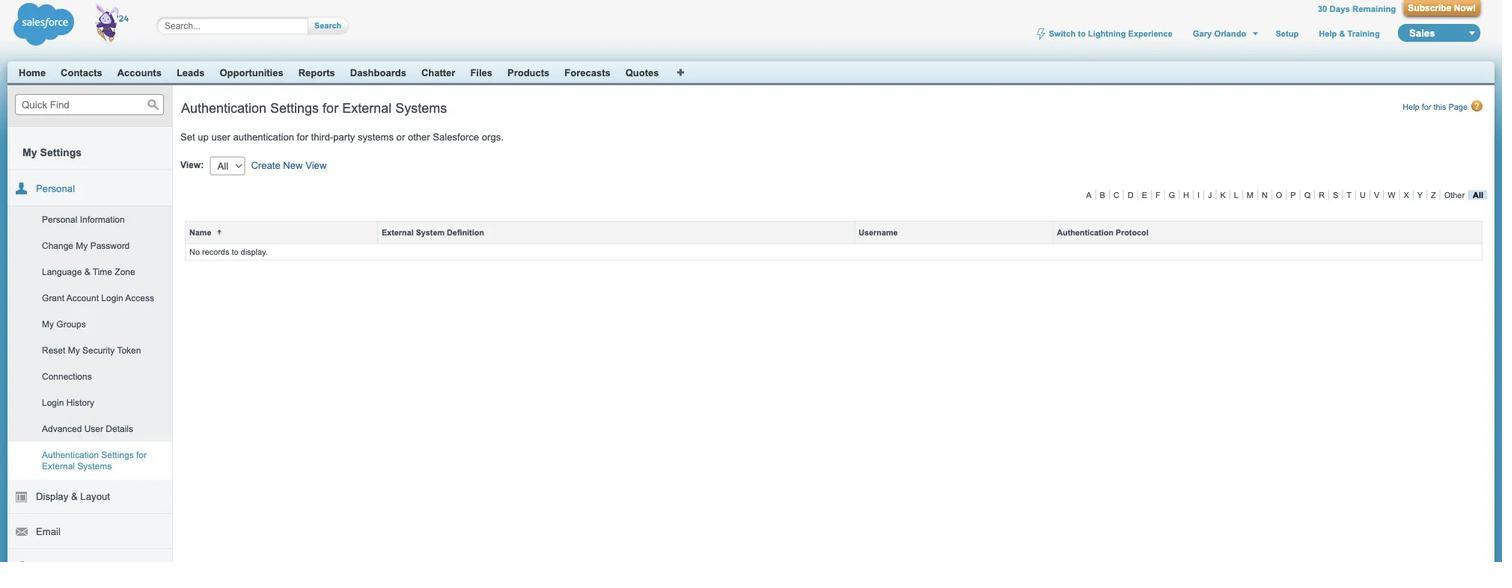 Task type: locate. For each thing, give the bounding box(es) containing it.
0 vertical spatial settings
[[270, 100, 319, 116]]

help
[[1319, 29, 1337, 38], [1403, 103, 1419, 112]]

settings up personal link on the left top of the page
[[40, 146, 82, 158]]

display
[[36, 492, 68, 503]]

gary
[[1193, 29, 1212, 38]]

30 days remaining link
[[1318, 4, 1396, 14]]

for down 'advanced user details' link
[[136, 450, 147, 460]]

display.
[[241, 247, 268, 257]]

view:
[[180, 160, 204, 170]]

s link
[[1329, 190, 1343, 200]]

reset my security token
[[42, 345, 141, 355]]

2 vertical spatial settings
[[101, 450, 134, 460]]

external up systems
[[342, 100, 392, 116]]

x link
[[1400, 190, 1414, 200]]

authentication settings for external systems up third-
[[181, 100, 447, 116]]

1 horizontal spatial help
[[1403, 103, 1419, 112]]

to left display.
[[232, 247, 238, 257]]

help for this page link
[[1403, 100, 1483, 112]]

authentication down the a link
[[1057, 228, 1114, 237]]

Search... text field
[[165, 20, 293, 32]]

my right change on the top of the page
[[76, 241, 88, 251]]

display & layout
[[36, 492, 110, 503]]

2 horizontal spatial settings
[[270, 100, 319, 116]]

authentication up user at the left
[[181, 100, 267, 116]]

authentication settings for external systems down user
[[42, 450, 147, 472]]

0 vertical spatial &
[[1339, 29, 1345, 38]]

chatter
[[421, 67, 455, 78]]

0 vertical spatial help
[[1319, 29, 1337, 38]]

2 vertical spatial authentication
[[42, 450, 99, 460]]

personal link
[[7, 171, 172, 207]]

create new view
[[251, 160, 327, 171]]

help inside help for this page link
[[1403, 103, 1419, 112]]

definition
[[447, 228, 484, 237]]

& left layout
[[71, 492, 78, 503]]

to right switch
[[1078, 29, 1086, 38]]

0 horizontal spatial authentication
[[42, 450, 99, 460]]

0 vertical spatial external
[[342, 100, 392, 116]]

or
[[396, 132, 405, 143]]

my inside change my password link
[[76, 241, 88, 251]]

reset my security token link
[[7, 338, 172, 364]]

1 vertical spatial external
[[382, 228, 414, 237]]

1 vertical spatial &
[[84, 267, 90, 277]]

0 horizontal spatial login
[[42, 398, 64, 408]]

y link
[[1414, 190, 1427, 200]]

2 vertical spatial &
[[71, 492, 78, 503]]

1 horizontal spatial settings
[[101, 450, 134, 460]]

language
[[42, 267, 82, 277]]

0 horizontal spatial to
[[232, 247, 238, 257]]

personal
[[36, 183, 75, 195], [42, 214, 77, 225]]

advanced user details
[[42, 424, 133, 434]]

connections link
[[7, 364, 172, 390]]

products
[[507, 67, 550, 78]]

help for help for this page
[[1403, 103, 1419, 112]]

1 vertical spatial settings
[[40, 146, 82, 158]]

1 horizontal spatial to
[[1078, 29, 1086, 38]]

orlando
[[1214, 29, 1246, 38]]

2 horizontal spatial authentication
[[1057, 228, 1114, 237]]

help for help & training
[[1319, 29, 1337, 38]]

1 vertical spatial to
[[232, 247, 238, 257]]

1 vertical spatial login
[[42, 398, 64, 408]]

setup link
[[1274, 29, 1300, 38]]

help left this
[[1403, 103, 1419, 112]]

0 vertical spatial systems
[[395, 100, 447, 116]]

external
[[342, 100, 392, 116], [382, 228, 414, 237], [42, 461, 75, 472]]

sales
[[1409, 27, 1435, 39]]

login left access
[[101, 293, 123, 303]]

0 horizontal spatial &
[[71, 492, 78, 503]]

1 vertical spatial personal
[[42, 214, 77, 225]]

h link
[[1180, 190, 1194, 200]]

my up personal link on the left top of the page
[[22, 146, 37, 158]]

contacts
[[61, 67, 102, 78]]

zone
[[115, 267, 135, 277]]

systems inside authentication settings for external systems
[[77, 461, 112, 472]]

v
[[1374, 190, 1379, 200]]

settings down "details"
[[101, 450, 134, 460]]

accounts
[[117, 67, 162, 78]]

help down 30
[[1319, 29, 1337, 38]]

leads link
[[177, 67, 205, 78]]

access
[[125, 293, 154, 303]]

1 horizontal spatial authentication settings for external systems
[[181, 100, 447, 116]]

i
[[1197, 190, 1200, 200]]

this
[[1434, 103, 1446, 112]]

home link
[[19, 67, 46, 78]]

1 horizontal spatial authentication
[[181, 100, 267, 116]]

no records to display.
[[189, 247, 268, 257]]

0 horizontal spatial help
[[1319, 29, 1337, 38]]

opportunities link
[[220, 67, 283, 78]]

forecasts
[[565, 67, 610, 78]]

authentication down advanced
[[42, 450, 99, 460]]

0 horizontal spatial systems
[[77, 461, 112, 472]]

help & training
[[1319, 29, 1380, 38]]

0 horizontal spatial settings
[[40, 146, 82, 158]]

personal down my settings
[[36, 183, 75, 195]]

external system definition link
[[382, 228, 484, 237]]

1 vertical spatial authentication settings for external systems
[[42, 450, 147, 472]]

2 vertical spatial external
[[42, 461, 75, 472]]

advanced
[[42, 424, 82, 434]]

settings up third-
[[270, 100, 319, 116]]

advanced user details link
[[7, 416, 172, 442]]

my right reset
[[68, 345, 80, 355]]

my left groups
[[42, 319, 54, 329]]

0 vertical spatial login
[[101, 293, 123, 303]]

0 horizontal spatial authentication settings for external systems
[[42, 450, 147, 472]]

setup
[[1276, 29, 1299, 38]]

other
[[1444, 190, 1465, 200]]

for
[[323, 100, 338, 116], [1422, 103, 1431, 112], [297, 132, 308, 143], [136, 450, 147, 460]]

&
[[1339, 29, 1345, 38], [84, 267, 90, 277], [71, 492, 78, 503]]

f
[[1155, 190, 1160, 200]]

for left third-
[[297, 132, 308, 143]]

b
[[1100, 190, 1105, 200]]

systems up layout
[[77, 461, 112, 472]]

systems up other
[[395, 100, 447, 116]]

external inside authentication settings for external systems link
[[42, 461, 75, 472]]

e link
[[1138, 190, 1152, 200]]

for up third-
[[323, 100, 338, 116]]

& left time
[[84, 267, 90, 277]]

external up display
[[42, 461, 75, 472]]

q
[[1304, 190, 1311, 200]]

None button
[[1404, 0, 1480, 16], [308, 17, 341, 35], [1404, 0, 1480, 16], [308, 17, 341, 35]]

1 horizontal spatial &
[[84, 267, 90, 277]]

login history link
[[7, 390, 172, 416]]

my groups link
[[7, 311, 172, 338]]

dashboards
[[350, 67, 406, 78]]

change my password
[[42, 241, 130, 251]]

1 vertical spatial help
[[1403, 103, 1419, 112]]

v link
[[1370, 190, 1384, 200]]

i link
[[1194, 190, 1204, 200]]

login left the history
[[42, 398, 64, 408]]

0 vertical spatial to
[[1078, 29, 1086, 38]]

0 vertical spatial personal
[[36, 183, 75, 195]]

sorted ascending image
[[215, 229, 223, 237]]

groups
[[56, 319, 86, 329]]

create new view link
[[251, 160, 327, 171]]

switch to lightning experience link
[[1035, 28, 1174, 40]]

details
[[106, 424, 133, 434]]

personal up change on the top of the page
[[42, 214, 77, 225]]

files link
[[470, 67, 492, 78]]

Quick Find text field
[[15, 94, 164, 115]]

o
[[1276, 190, 1282, 200]]

language & time zone
[[42, 267, 135, 277]]

2 horizontal spatial &
[[1339, 29, 1345, 38]]

& left training
[[1339, 29, 1345, 38]]

security
[[82, 345, 115, 355]]

personal for personal
[[36, 183, 75, 195]]

e
[[1142, 190, 1147, 200]]

1 vertical spatial systems
[[77, 461, 112, 472]]

quotes
[[625, 67, 659, 78]]

external left system
[[382, 228, 414, 237]]

page
[[1449, 103, 1468, 112]]

d
[[1128, 190, 1134, 200]]

email
[[36, 527, 61, 538]]

0 vertical spatial authentication settings for external systems
[[181, 100, 447, 116]]



Task type: describe. For each thing, give the bounding box(es) containing it.
r
[[1319, 190, 1325, 200]]

& for time
[[84, 267, 90, 277]]

language & time zone link
[[7, 259, 172, 285]]

systems
[[358, 132, 394, 143]]

experience
[[1128, 29, 1173, 38]]

days
[[1330, 4, 1350, 14]]

h
[[1183, 190, 1189, 200]]

1 vertical spatial authentication
[[1057, 228, 1114, 237]]

all
[[1473, 190, 1483, 200]]

forecasts link
[[565, 67, 610, 78]]

30
[[1318, 4, 1327, 14]]

create
[[251, 160, 280, 171]]

authentication inside authentication settings for external systems
[[42, 450, 99, 460]]

my inside my settings link
[[22, 146, 37, 158]]

n
[[1262, 190, 1268, 200]]

authentication settings for external systems link
[[7, 442, 172, 480]]

f link
[[1152, 190, 1165, 200]]

y
[[1417, 190, 1423, 200]]

personal information link
[[7, 207, 172, 233]]

grant account login access
[[42, 293, 154, 303]]

all tabs image
[[677, 67, 686, 76]]

my inside my groups link
[[42, 319, 54, 329]]

chatter link
[[421, 67, 455, 78]]

up
[[198, 132, 209, 143]]

grant
[[42, 293, 64, 303]]

c
[[1114, 190, 1119, 200]]

personal for personal information
[[42, 214, 77, 225]]

training
[[1348, 29, 1380, 38]]

my settings link
[[7, 135, 172, 169]]

history
[[66, 398, 94, 408]]

g link
[[1165, 190, 1180, 200]]

grant account login access link
[[7, 285, 172, 311]]

authentication protocol link
[[1057, 228, 1149, 237]]

r link
[[1315, 190, 1329, 200]]

z link
[[1427, 190, 1440, 200]]

my groups
[[42, 319, 86, 329]]

w
[[1388, 190, 1395, 200]]

my settings
[[22, 146, 82, 158]]

accounts link
[[117, 67, 162, 78]]

name link
[[189, 228, 227, 237]]

1 horizontal spatial systems
[[395, 100, 447, 116]]

q link
[[1300, 190, 1315, 200]]

set
[[180, 132, 195, 143]]

o link
[[1272, 190, 1287, 200]]

lightning
[[1088, 29, 1126, 38]]

time
[[93, 267, 112, 277]]

salesforce
[[433, 132, 479, 143]]

help & training link
[[1317, 29, 1381, 38]]

user
[[84, 424, 103, 434]]

change my password link
[[7, 233, 172, 259]]

1 horizontal spatial login
[[101, 293, 123, 303]]

settings for authentication settings for external systems link
[[101, 450, 134, 460]]

reset
[[42, 345, 65, 355]]

settings for my settings link
[[40, 146, 82, 158]]

z
[[1431, 190, 1436, 200]]

u
[[1360, 190, 1366, 200]]

connections
[[42, 372, 92, 382]]

user
[[211, 132, 230, 143]]

token
[[117, 345, 141, 355]]

party
[[333, 132, 355, 143]]

m
[[1247, 190, 1254, 200]]

0 vertical spatial authentication
[[181, 100, 267, 116]]

p
[[1291, 190, 1296, 200]]

switch to lightning experience
[[1049, 29, 1173, 38]]

t link
[[1343, 190, 1356, 200]]

c link
[[1110, 190, 1124, 200]]

my inside the reset my security token link
[[68, 345, 80, 355]]

orgs.
[[482, 132, 504, 143]]

x
[[1404, 190, 1409, 200]]

login history
[[42, 398, 94, 408]]

dashboards link
[[350, 67, 406, 78]]

salesforce.com image
[[10, 0, 141, 49]]

gary orlando
[[1193, 29, 1246, 38]]

d link
[[1124, 190, 1138, 200]]

other
[[408, 132, 430, 143]]

other link
[[1440, 190, 1469, 200]]

files
[[470, 67, 492, 78]]

authentication
[[233, 132, 294, 143]]

help for this page
[[1403, 103, 1468, 112]]

layout
[[80, 492, 110, 503]]

for inside authentication settings for external systems
[[136, 450, 147, 460]]

products link
[[507, 67, 550, 78]]

change
[[42, 241, 73, 251]]

account
[[66, 293, 99, 303]]

for left this
[[1422, 103, 1431, 112]]

external system definition
[[382, 228, 484, 237]]

quotes link
[[625, 67, 659, 78]]

a link
[[1082, 190, 1096, 200]]

& for training
[[1339, 29, 1345, 38]]

p link
[[1287, 190, 1300, 200]]

set up user authentication for third-party systems or other salesforce orgs.
[[180, 132, 504, 143]]

leads
[[177, 67, 205, 78]]

& for layout
[[71, 492, 78, 503]]



Task type: vqa. For each thing, say whether or not it's contained in the screenshot.
the email
yes



